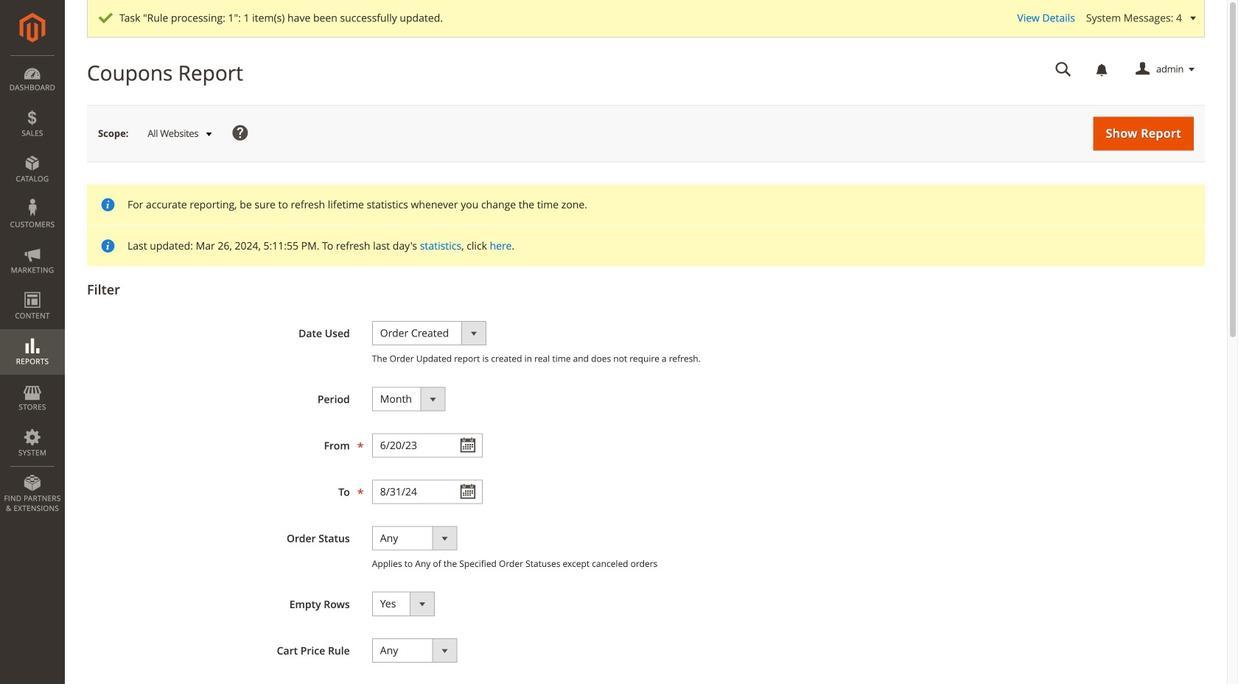 Task type: locate. For each thing, give the bounding box(es) containing it.
None text field
[[1045, 57, 1082, 83]]

magento admin panel image
[[20, 13, 45, 43]]

None text field
[[372, 434, 483, 458], [372, 480, 483, 505], [372, 434, 483, 458], [372, 480, 483, 505]]

menu bar
[[0, 55, 65, 521]]



